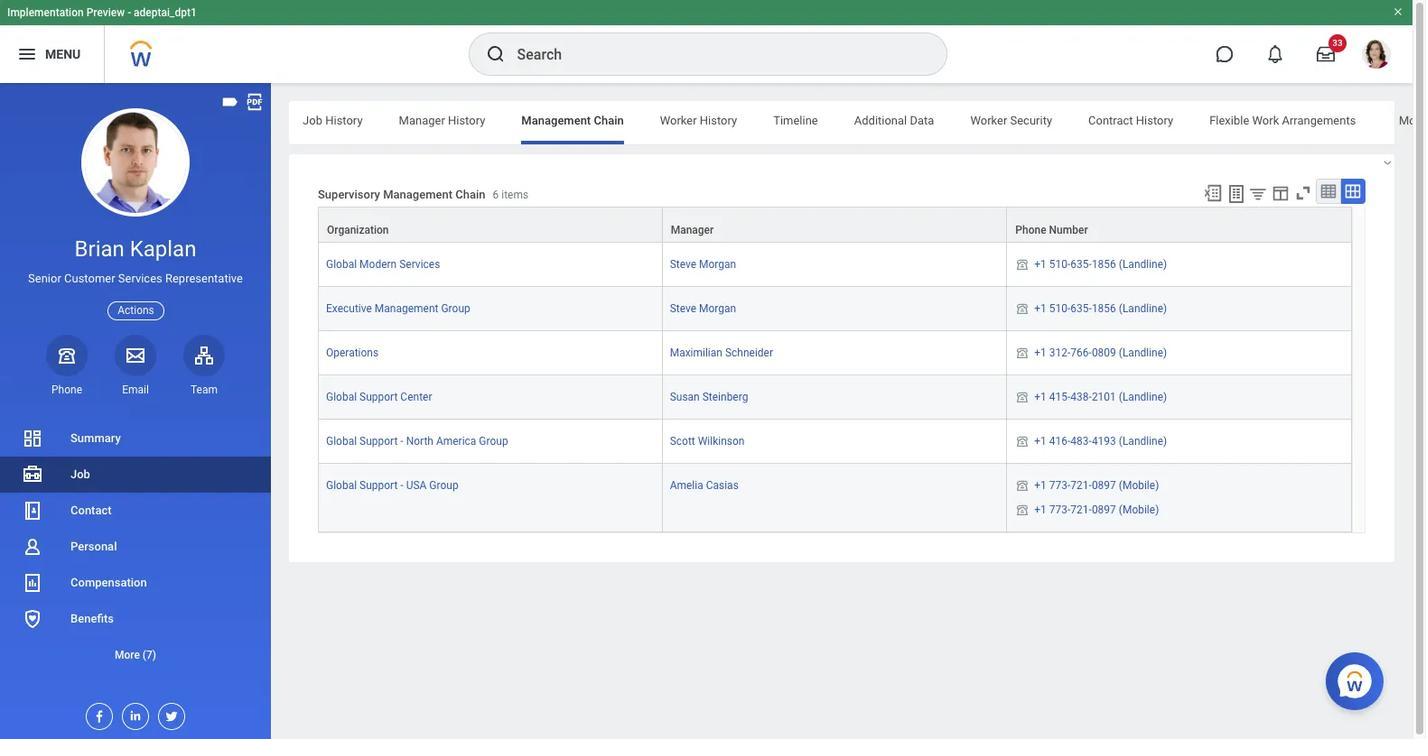Task type: vqa. For each thing, say whether or not it's contained in the screenshot.
Completion
no



Task type: describe. For each thing, give the bounding box(es) containing it.
center
[[400, 391, 432, 404]]

global for global support - usa group
[[326, 480, 357, 493]]

2 (mobile) from the top
[[1119, 504, 1159, 516]]

susan steinberg
[[670, 391, 748, 404]]

amelia
[[670, 480, 703, 493]]

312-
[[1049, 347, 1071, 360]]

implementation
[[7, 6, 84, 19]]

phone image
[[1014, 302, 1031, 316]]

Search Workday  search field
[[517, 34, 909, 74]]

steve morgan for executive management group
[[670, 303, 736, 315]]

senior customer services representative
[[28, 272, 243, 286]]

phone image inside popup button
[[54, 345, 79, 366]]

tab list containing job history
[[0, 101, 1356, 144]]

support inside global support center link
[[359, 391, 398, 404]]

0 horizontal spatial chain
[[455, 188, 485, 202]]

+1 510-635-1856 (landline) link for group
[[1034, 299, 1167, 315]]

arrangements
[[1282, 114, 1356, 127]]

contract history
[[1088, 114, 1173, 127]]

team brian kaplan element
[[183, 383, 225, 397]]

global for global modern services
[[326, 258, 357, 271]]

phone for phone number
[[1015, 224, 1046, 237]]

manager for manager history
[[399, 114, 445, 127]]

510- for executive management group
[[1049, 303, 1071, 315]]

phone image for the +1 415-438-2101 (landline) link on the right of page
[[1014, 390, 1031, 405]]

additional data
[[854, 114, 934, 127]]

worker for worker history
[[660, 114, 697, 127]]

contact image
[[22, 500, 43, 522]]

4193
[[1092, 436, 1116, 448]]

415-
[[1049, 391, 1071, 404]]

personal image
[[22, 536, 43, 558]]

global support center
[[326, 391, 432, 404]]

worker for worker security
[[970, 114, 1007, 127]]

more (7) button
[[0, 645, 271, 666]]

view team image
[[193, 345, 215, 366]]

executive management group
[[326, 303, 470, 315]]

work
[[1252, 114, 1279, 127]]

flexible
[[1209, 114, 1249, 127]]

6
[[493, 189, 499, 202]]

summary image
[[22, 428, 43, 450]]

amelia casias
[[670, 480, 739, 493]]

(7)
[[143, 649, 156, 662]]

+1 773-721-0897 (mobile) for first +1 773-721-0897 (mobile) link from the bottom of the items selected list on the bottom of the page
[[1034, 504, 1159, 516]]

7 +1 from the top
[[1034, 504, 1047, 516]]

phone number
[[1015, 224, 1088, 237]]

email brian kaplan element
[[115, 383, 156, 397]]

+1 312-766-0809 (landline) link
[[1034, 343, 1167, 360]]

phone image for first +1 773-721-0897 (mobile) link from the bottom of the items selected list on the bottom of the page
[[1014, 503, 1031, 517]]

worker security
[[970, 114, 1052, 127]]

phone image for the +1 312-766-0809 (landline) link
[[1014, 346, 1031, 361]]

history for job history
[[325, 114, 363, 127]]

history for manager history
[[448, 114, 485, 127]]

global for global support center
[[326, 391, 357, 404]]

job for job history
[[303, 114, 322, 127]]

management for group
[[375, 303, 438, 315]]

1 +1 773-721-0897 (mobile) link from the top
[[1034, 476, 1159, 493]]

+1 for executive management group
[[1034, 303, 1047, 315]]

row containing organization
[[318, 207, 1352, 243]]

export to worksheets image
[[1226, 183, 1247, 205]]

phone number button
[[1007, 208, 1351, 242]]

0809
[[1092, 347, 1116, 360]]

steve for global modern services
[[670, 258, 696, 271]]

services for modern
[[399, 258, 440, 271]]

fullscreen image
[[1293, 183, 1313, 203]]

contract
[[1088, 114, 1133, 127]]

+1 510-635-1856 (landline) for services
[[1034, 258, 1167, 271]]

job link
[[0, 457, 271, 493]]

table image
[[1319, 182, 1338, 200]]

summary
[[70, 432, 121, 445]]

+1 415-438-2101 (landline)
[[1034, 391, 1167, 404]]

operations
[[326, 347, 379, 360]]

+1 for global support center
[[1034, 391, 1047, 404]]

row containing executive management group
[[318, 287, 1352, 332]]

job for job
[[70, 468, 90, 481]]

close environment banner image
[[1393, 6, 1403, 17]]

more for more
[[1399, 114, 1426, 127]]

linkedin image
[[123, 704, 143, 723]]

compensation link
[[0, 565, 271, 601]]

brian
[[75, 237, 124, 262]]

global support - usa group
[[326, 480, 458, 493]]

implementation preview -   adeptai_dpt1
[[7, 6, 197, 19]]

brian kaplan
[[75, 237, 196, 262]]

+1 510-635-1856 (landline) link for services
[[1034, 255, 1167, 271]]

export to excel image
[[1203, 183, 1223, 203]]

+1 for global modern services
[[1034, 258, 1047, 271]]

- for usa
[[400, 480, 403, 493]]

north
[[406, 436, 433, 448]]

benefits image
[[22, 609, 43, 630]]

+1 for operations
[[1034, 347, 1047, 360]]

773- for first +1 773-721-0897 (mobile) link from the bottom of the items selected list on the bottom of the page
[[1049, 504, 1071, 516]]

email button
[[115, 335, 156, 397]]

support for north
[[359, 436, 398, 448]]

maximilian schneider
[[670, 347, 773, 360]]

modern
[[359, 258, 397, 271]]

more (7)
[[115, 649, 156, 662]]

maximilian schneider link
[[670, 343, 773, 360]]

773- for second +1 773-721-0897 (mobile) link from the bottom
[[1049, 480, 1071, 493]]

+1 773-721-0897 (mobile) for second +1 773-721-0897 (mobile) link from the bottom
[[1034, 480, 1159, 493]]

scott wilkinson link
[[670, 432, 745, 448]]

menu button
[[0, 25, 104, 83]]

benefits
[[70, 612, 114, 626]]

morgan for executive management group
[[699, 303, 736, 315]]

483-
[[1071, 436, 1092, 448]]

navigation pane region
[[0, 83, 271, 740]]

benefits link
[[0, 601, 271, 638]]

contact
[[70, 504, 112, 517]]

justify image
[[16, 43, 38, 65]]

services for customer
[[118, 272, 162, 286]]

history for worker history
[[700, 114, 737, 127]]

0 vertical spatial group
[[441, 303, 470, 315]]

manager history
[[399, 114, 485, 127]]

row containing global modern services
[[318, 243, 1352, 287]]

compensation
[[70, 576, 147, 590]]

menu
[[45, 47, 81, 61]]

usa
[[406, 480, 427, 493]]

personal
[[70, 540, 117, 554]]

organization button
[[319, 208, 662, 242]]

- for north
[[400, 436, 403, 448]]

select to filter grid data image
[[1248, 184, 1268, 203]]

phone button
[[46, 335, 88, 397]]

0897 for first +1 773-721-0897 (mobile) link from the bottom of the items selected list on the bottom of the page
[[1092, 504, 1116, 516]]

number
[[1049, 224, 1088, 237]]

flexible work arrangements
[[1209, 114, 1356, 127]]

steve morgan link for global modern services
[[670, 255, 736, 271]]

more (7) button
[[0, 638, 271, 674]]

organization
[[327, 224, 389, 237]]

0 vertical spatial management
[[521, 114, 591, 127]]

data
[[910, 114, 934, 127]]

steinberg
[[702, 391, 748, 404]]

manager button
[[663, 208, 1006, 242]]

+1 415-438-2101 (landline) link
[[1034, 388, 1167, 404]]

maximilian
[[670, 347, 722, 360]]

row containing global support center
[[318, 376, 1352, 420]]

customer
[[64, 272, 115, 286]]

facebook image
[[87, 704, 107, 724]]

global support - usa group link
[[326, 476, 458, 493]]

contact link
[[0, 493, 271, 529]]

operations link
[[326, 343, 379, 360]]



Task type: locate. For each thing, give the bounding box(es) containing it.
1 510- from the top
[[1049, 258, 1071, 271]]

tab list
[[0, 101, 1356, 144]]

4 global from the top
[[326, 480, 357, 493]]

row containing global support - north america group
[[318, 420, 1352, 465]]

phone image
[[1014, 257, 1031, 272], [54, 345, 79, 366], [1014, 346, 1031, 361], [1014, 390, 1031, 405], [1014, 435, 1031, 449], [1014, 479, 1031, 494], [1014, 503, 1031, 517]]

steve morgan up maximilian schneider link
[[670, 258, 736, 271]]

row containing global support - usa group
[[318, 465, 1352, 533]]

scott
[[670, 436, 695, 448]]

+1 510-635-1856 (landline)
[[1034, 258, 1167, 271], [1034, 303, 1167, 315]]

history
[[325, 114, 363, 127], [448, 114, 485, 127], [700, 114, 737, 127], [1136, 114, 1173, 127]]

4 history from the left
[[1136, 114, 1173, 127]]

list containing summary
[[0, 421, 271, 674]]

5 row from the top
[[318, 376, 1352, 420]]

0 vertical spatial more
[[1399, 114, 1426, 127]]

2 773- from the top
[[1049, 504, 1071, 516]]

0 horizontal spatial more
[[115, 649, 140, 662]]

global support - north america group link
[[326, 432, 508, 448]]

security
[[1010, 114, 1052, 127]]

1 vertical spatial 635-
[[1071, 303, 1092, 315]]

0 vertical spatial +1 510-635-1856 (landline)
[[1034, 258, 1167, 271]]

- inside menu banner
[[127, 6, 131, 19]]

1 row from the top
[[318, 207, 1352, 243]]

2 (landline) from the top
[[1119, 303, 1167, 315]]

management down global modern services
[[375, 303, 438, 315]]

management for chain
[[383, 188, 452, 202]]

5 +1 from the top
[[1034, 436, 1047, 448]]

mail image
[[125, 345, 146, 366]]

635-
[[1071, 258, 1092, 271], [1071, 303, 1092, 315]]

toolbar
[[1195, 179, 1366, 207]]

1 support from the top
[[359, 391, 398, 404]]

phone brian kaplan element
[[46, 383, 88, 397]]

2 steve morgan link from the top
[[670, 299, 736, 315]]

morgan
[[699, 258, 736, 271], [699, 303, 736, 315]]

1856 for global modern services
[[1092, 258, 1116, 271]]

click to view/edit grid preferences image
[[1271, 183, 1291, 203]]

1 vertical spatial steve morgan link
[[670, 299, 736, 315]]

more for more (7)
[[115, 649, 140, 662]]

1 vertical spatial management
[[383, 188, 452, 202]]

support for usa
[[359, 480, 398, 493]]

0 vertical spatial steve morgan link
[[670, 255, 736, 271]]

1 horizontal spatial manager
[[671, 224, 714, 237]]

1 global from the top
[[326, 258, 357, 271]]

+1 416-483-4193 (landline)
[[1034, 436, 1167, 448]]

2 +1 510-635-1856 (landline) from the top
[[1034, 303, 1167, 315]]

schneider
[[725, 347, 773, 360]]

766-
[[1071, 347, 1092, 360]]

+1 312-766-0809 (landline)
[[1034, 347, 1167, 360]]

1856 for executive management group
[[1092, 303, 1116, 315]]

1 vertical spatial -
[[400, 436, 403, 448]]

0 vertical spatial 510-
[[1049, 258, 1071, 271]]

1 steve morgan link from the top
[[670, 255, 736, 271]]

0 vertical spatial -
[[127, 6, 131, 19]]

+1 510-635-1856 (landline) for group
[[1034, 303, 1167, 315]]

notifications large image
[[1266, 45, 1284, 63]]

0 vertical spatial 773-
[[1049, 480, 1071, 493]]

management right supervisory
[[383, 188, 452, 202]]

services inside global modern services link
[[399, 258, 440, 271]]

33
[[1332, 38, 1343, 48]]

job up contact
[[70, 468, 90, 481]]

1856 down phone number popup button
[[1092, 258, 1116, 271]]

510- for global modern services
[[1049, 258, 1071, 271]]

2101
[[1092, 391, 1116, 404]]

- left north
[[400, 436, 403, 448]]

job
[[303, 114, 322, 127], [70, 468, 90, 481]]

actions
[[118, 304, 154, 317]]

phone for phone
[[51, 384, 82, 396]]

2 510- from the top
[[1049, 303, 1071, 315]]

inbox large image
[[1317, 45, 1335, 63]]

adeptai_dpt1
[[134, 6, 197, 19]]

1 721- from the top
[[1071, 480, 1092, 493]]

1 vertical spatial 1856
[[1092, 303, 1116, 315]]

438-
[[1071, 391, 1092, 404]]

0 vertical spatial manager
[[399, 114, 445, 127]]

1 horizontal spatial chain
[[594, 114, 624, 127]]

more
[[1399, 114, 1426, 127], [115, 649, 140, 662]]

635- for group
[[1071, 303, 1092, 315]]

chain
[[594, 114, 624, 127], [455, 188, 485, 202]]

2 vertical spatial support
[[359, 480, 398, 493]]

steve morgan for global modern services
[[670, 258, 736, 271]]

1 vertical spatial job
[[70, 468, 90, 481]]

profile logan mcneil image
[[1362, 40, 1391, 72]]

1 horizontal spatial phone
[[1015, 224, 1046, 237]]

global left modern
[[326, 258, 357, 271]]

1 history from the left
[[325, 114, 363, 127]]

1 morgan from the top
[[699, 258, 736, 271]]

morgan for global modern services
[[699, 258, 736, 271]]

0897 for second +1 773-721-0897 (mobile) link from the bottom
[[1092, 480, 1116, 493]]

(landline) for services
[[1119, 258, 1167, 271]]

(landline) right '4193'
[[1119, 436, 1167, 448]]

support left center
[[359, 391, 398, 404]]

2 row from the top
[[318, 243, 1352, 287]]

0 vertical spatial steve morgan
[[670, 258, 736, 271]]

3 history from the left
[[700, 114, 737, 127]]

email
[[122, 384, 149, 396]]

0 vertical spatial phone
[[1015, 224, 1046, 237]]

group
[[441, 303, 470, 315], [479, 436, 508, 448], [429, 480, 458, 493]]

manager for manager
[[671, 224, 714, 237]]

1856
[[1092, 258, 1116, 271], [1092, 303, 1116, 315]]

0 vertical spatial 1856
[[1092, 258, 1116, 271]]

(landline) right 0809
[[1119, 347, 1167, 360]]

summary link
[[0, 421, 271, 457]]

2 steve morgan from the top
[[670, 303, 736, 315]]

job inside 'tab list'
[[303, 114, 322, 127]]

history right "contract"
[[1136, 114, 1173, 127]]

3 support from the top
[[359, 480, 398, 493]]

1 steve from the top
[[670, 258, 696, 271]]

additional
[[854, 114, 907, 127]]

0 vertical spatial steve
[[670, 258, 696, 271]]

support left usa
[[359, 480, 398, 493]]

1 vertical spatial 0897
[[1092, 504, 1116, 516]]

(landline) for group
[[1119, 303, 1167, 315]]

susan
[[670, 391, 700, 404]]

global support center link
[[326, 388, 432, 404]]

635- for services
[[1071, 258, 1092, 271]]

job history
[[303, 114, 363, 127]]

1 vertical spatial more
[[115, 649, 140, 662]]

4 (landline) from the top
[[1119, 391, 1167, 404]]

1 vertical spatial 510-
[[1049, 303, 1071, 315]]

2 history from the left
[[448, 114, 485, 127]]

1 horizontal spatial services
[[399, 258, 440, 271]]

(mobile)
[[1119, 480, 1159, 493], [1119, 504, 1159, 516]]

worker down search workday search field
[[660, 114, 697, 127]]

1 +1 from the top
[[1034, 258, 1047, 271]]

executive
[[326, 303, 372, 315]]

view printable version (pdf) image
[[245, 92, 265, 112]]

2 vertical spatial -
[[400, 480, 403, 493]]

1 vertical spatial services
[[118, 272, 162, 286]]

steve morgan link for executive management group
[[670, 299, 736, 315]]

0 vertical spatial (mobile)
[[1119, 480, 1159, 493]]

(landline)
[[1119, 258, 1167, 271], [1119, 303, 1167, 315], [1119, 347, 1167, 360], [1119, 391, 1167, 404], [1119, 436, 1167, 448]]

services inside navigation pane region
[[118, 272, 162, 286]]

wilkinson
[[698, 436, 745, 448]]

2 +1 from the top
[[1034, 303, 1047, 315]]

1 vertical spatial +1 510-635-1856 (landline)
[[1034, 303, 1167, 315]]

2 +1 773-721-0897 (mobile) from the top
[[1034, 504, 1159, 516]]

2 +1 510-635-1856 (landline) link from the top
[[1034, 299, 1167, 315]]

actions button
[[108, 301, 164, 320]]

kaplan
[[130, 237, 196, 262]]

1 vertical spatial support
[[359, 436, 398, 448]]

0 vertical spatial +1 510-635-1856 (landline) link
[[1034, 255, 1167, 271]]

more inside dropdown button
[[115, 649, 140, 662]]

1 1856 from the top
[[1092, 258, 1116, 271]]

1 0897 from the top
[[1092, 480, 1116, 493]]

services right modern
[[399, 258, 440, 271]]

support inside global support - usa group link
[[359, 480, 398, 493]]

support
[[359, 391, 398, 404], [359, 436, 398, 448], [359, 480, 398, 493]]

(landline) down phone number popup button
[[1119, 258, 1167, 271]]

global left usa
[[326, 480, 357, 493]]

2 vertical spatial management
[[375, 303, 438, 315]]

america
[[436, 436, 476, 448]]

1 773- from the top
[[1049, 480, 1071, 493]]

items
[[501, 189, 528, 202]]

(landline) right 2101
[[1119, 391, 1167, 404]]

+1 510-635-1856 (landline) down number
[[1034, 258, 1167, 271]]

manager
[[399, 114, 445, 127], [671, 224, 714, 237]]

1 vertical spatial 721-
[[1071, 504, 1092, 516]]

team link
[[183, 335, 225, 397]]

4 row from the top
[[318, 332, 1352, 376]]

635- down number
[[1071, 258, 1092, 271]]

0 vertical spatial job
[[303, 114, 322, 127]]

1 vertical spatial +1 773-721-0897 (mobile) link
[[1034, 500, 1159, 516]]

1 vertical spatial 773-
[[1049, 504, 1071, 516]]

510- right phone image
[[1049, 303, 1071, 315]]

4 +1 from the top
[[1034, 391, 1047, 404]]

supervisory
[[318, 188, 380, 202]]

compensation image
[[22, 573, 43, 594]]

+1 416-483-4193 (landline) link
[[1034, 432, 1167, 448]]

steve
[[670, 258, 696, 271], [670, 303, 696, 315]]

row containing operations
[[318, 332, 1352, 376]]

635- up 766-
[[1071, 303, 1092, 315]]

+1
[[1034, 258, 1047, 271], [1034, 303, 1047, 315], [1034, 347, 1047, 360], [1034, 391, 1047, 404], [1034, 436, 1047, 448], [1034, 480, 1047, 493], [1034, 504, 1047, 516]]

tag image
[[220, 92, 240, 112]]

twitter image
[[159, 704, 179, 724]]

6 row from the top
[[318, 420, 1352, 465]]

amelia casias link
[[670, 476, 739, 493]]

1 +1 773-721-0897 (mobile) from the top
[[1034, 480, 1159, 493]]

1 worker from the left
[[660, 114, 697, 127]]

0 vertical spatial support
[[359, 391, 398, 404]]

2 0897 from the top
[[1092, 504, 1116, 516]]

worker left security
[[970, 114, 1007, 127]]

1 (mobile) from the top
[[1119, 480, 1159, 493]]

- for adeptai_dpt1
[[127, 6, 131, 19]]

+1 510-635-1856 (landline) link down number
[[1034, 255, 1167, 271]]

history down search "icon"
[[448, 114, 485, 127]]

0 vertical spatial 0897
[[1092, 480, 1116, 493]]

510-
[[1049, 258, 1071, 271], [1049, 303, 1071, 315]]

3 global from the top
[[326, 436, 357, 448]]

3 +1 from the top
[[1034, 347, 1047, 360]]

manager inside 'tab list'
[[399, 114, 445, 127]]

global modern services link
[[326, 255, 440, 271]]

(landline) for center
[[1119, 391, 1167, 404]]

history down search workday search field
[[700, 114, 737, 127]]

1 +1 510-635-1856 (landline) link from the top
[[1034, 255, 1167, 271]]

support left north
[[359, 436, 398, 448]]

senior
[[28, 272, 61, 286]]

2 1856 from the top
[[1092, 303, 1116, 315]]

phone inside popup button
[[51, 384, 82, 396]]

0 horizontal spatial services
[[118, 272, 162, 286]]

casias
[[706, 480, 739, 493]]

job image
[[22, 464, 43, 486]]

510- down phone number
[[1049, 258, 1071, 271]]

0 horizontal spatial phone
[[51, 384, 82, 396]]

1 horizontal spatial job
[[303, 114, 322, 127]]

2 worker from the left
[[970, 114, 1007, 127]]

3 (landline) from the top
[[1119, 347, 1167, 360]]

+1 773-721-0897 (mobile) link
[[1034, 476, 1159, 493], [1034, 500, 1159, 516]]

1 vertical spatial (mobile)
[[1119, 504, 1159, 516]]

2 721- from the top
[[1071, 504, 1092, 516]]

services down brian kaplan
[[118, 272, 162, 286]]

1 vertical spatial +1 773-721-0897 (mobile)
[[1034, 504, 1159, 516]]

phone inside popup button
[[1015, 224, 1046, 237]]

(landline) for -
[[1119, 436, 1167, 448]]

chain inside 'tab list'
[[594, 114, 624, 127]]

expand table image
[[1344, 182, 1362, 200]]

3 row from the top
[[318, 287, 1352, 332]]

0 vertical spatial +1 773-721-0897 (mobile) link
[[1034, 476, 1159, 493]]

1 vertical spatial group
[[479, 436, 508, 448]]

executive management group link
[[326, 299, 470, 315]]

1 (landline) from the top
[[1119, 258, 1167, 271]]

personal link
[[0, 529, 271, 565]]

worker history
[[660, 114, 737, 127]]

chain left worker history at the top of page
[[594, 114, 624, 127]]

0 horizontal spatial manager
[[399, 114, 445, 127]]

1 vertical spatial manager
[[671, 224, 714, 237]]

- left usa
[[400, 480, 403, 493]]

2 steve from the top
[[670, 303, 696, 315]]

global support - north america group
[[326, 436, 508, 448]]

items selected list
[[1014, 476, 1188, 521]]

chain left 6
[[455, 188, 485, 202]]

supervisory management chain 6 items
[[318, 188, 528, 202]]

7 row from the top
[[318, 465, 1352, 533]]

global modern services
[[326, 258, 440, 271]]

2 vertical spatial group
[[429, 480, 458, 493]]

job inside job link
[[70, 468, 90, 481]]

1 vertical spatial morgan
[[699, 303, 736, 315]]

1 steve morgan from the top
[[670, 258, 736, 271]]

steve for executive management group
[[670, 303, 696, 315]]

+1 for global support - north america group
[[1034, 436, 1047, 448]]

steve morgan up 'maximilian'
[[670, 303, 736, 315]]

global down 'global support center'
[[326, 436, 357, 448]]

global down operations
[[326, 391, 357, 404]]

job up supervisory
[[303, 114, 322, 127]]

416-
[[1049, 436, 1071, 448]]

1 +1 510-635-1856 (landline) from the top
[[1034, 258, 1167, 271]]

0 vertical spatial services
[[399, 258, 440, 271]]

phone image for second +1 773-721-0897 (mobile) link from the bottom
[[1014, 479, 1031, 494]]

0 vertical spatial +1 773-721-0897 (mobile)
[[1034, 480, 1159, 493]]

- right preview
[[127, 6, 131, 19]]

1 horizontal spatial more
[[1399, 114, 1426, 127]]

1 horizontal spatial worker
[[970, 114, 1007, 127]]

phone up summary
[[51, 384, 82, 396]]

worker
[[660, 114, 697, 127], [970, 114, 1007, 127]]

2 global from the top
[[326, 391, 357, 404]]

support inside global support - north america group link
[[359, 436, 398, 448]]

1 635- from the top
[[1071, 258, 1092, 271]]

list
[[0, 421, 271, 674]]

management
[[521, 114, 591, 127], [383, 188, 452, 202], [375, 303, 438, 315]]

representative
[[165, 272, 243, 286]]

2 morgan from the top
[[699, 303, 736, 315]]

1 vertical spatial chain
[[455, 188, 485, 202]]

menu banner
[[0, 0, 1412, 83]]

team
[[191, 384, 218, 396]]

0 horizontal spatial job
[[70, 468, 90, 481]]

preview
[[86, 6, 125, 19]]

0 vertical spatial 721-
[[1071, 480, 1092, 493]]

history for contract history
[[1136, 114, 1173, 127]]

phone image for +1 416-483-4193 (landline) link at bottom
[[1014, 435, 1031, 449]]

2 support from the top
[[359, 436, 398, 448]]

5 (landline) from the top
[[1119, 436, 1167, 448]]

1 vertical spatial phone
[[51, 384, 82, 396]]

33 button
[[1306, 34, 1347, 74]]

history up supervisory
[[325, 114, 363, 127]]

+1 510-635-1856 (landline) up the +1 312-766-0809 (landline) link
[[1034, 303, 1167, 315]]

manager inside popup button
[[671, 224, 714, 237]]

1 vertical spatial +1 510-635-1856 (landline) link
[[1034, 299, 1167, 315]]

2 635- from the top
[[1071, 303, 1092, 315]]

(landline) up the +1 312-766-0809 (landline) link
[[1119, 303, 1167, 315]]

6 +1 from the top
[[1034, 480, 1047, 493]]

2 +1 773-721-0897 (mobile) link from the top
[[1034, 500, 1159, 516]]

scott wilkinson
[[670, 436, 745, 448]]

+1 510-635-1856 (landline) link up the +1 312-766-0809 (landline) link
[[1034, 299, 1167, 315]]

phone left number
[[1015, 224, 1046, 237]]

1 vertical spatial steve
[[670, 303, 696, 315]]

row
[[318, 207, 1352, 243], [318, 243, 1352, 287], [318, 287, 1352, 332], [318, 332, 1352, 376], [318, 376, 1352, 420], [318, 420, 1352, 465], [318, 465, 1352, 533]]

management up items
[[521, 114, 591, 127]]

search image
[[485, 43, 506, 65]]

0 horizontal spatial worker
[[660, 114, 697, 127]]

0 vertical spatial 635-
[[1071, 258, 1092, 271]]

0 vertical spatial morgan
[[699, 258, 736, 271]]

timeline
[[773, 114, 818, 127]]

0 vertical spatial chain
[[594, 114, 624, 127]]

1 vertical spatial steve morgan
[[670, 303, 736, 315]]

1856 up the +1 312-766-0809 (landline) link
[[1092, 303, 1116, 315]]

global for global support - north america group
[[326, 436, 357, 448]]



